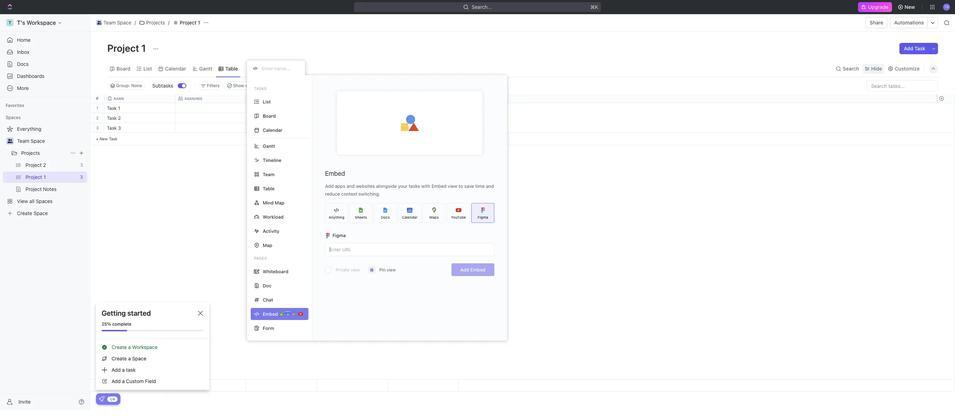 Task type: describe. For each thing, give the bounding box(es) containing it.
customize button
[[886, 64, 923, 74]]

private
[[336, 267, 350, 273]]

pages
[[254, 256, 267, 261]]

tree inside sidebar navigation
[[3, 123, 87, 219]]

user group image
[[7, 139, 13, 143]]

press space to select this row. row containing task 3
[[105, 123, 459, 134]]

to do cell for ‎task 2
[[246, 113, 317, 123]]

task for new task
[[109, 136, 117, 141]]

view
[[256, 65, 268, 71]]

row group containing ‎task 1
[[105, 103, 459, 145]]

search
[[844, 65, 860, 71]]

add embed button
[[452, 263, 495, 276]]

timeline
[[263, 157, 282, 163]]

to for ‎task 1
[[251, 106, 256, 111]]

pin view
[[380, 267, 396, 273]]

0 vertical spatial calendar
[[165, 65, 186, 71]]

workspace
[[132, 344, 158, 350]]

to do for ‎task 2
[[251, 116, 263, 121]]

#
[[96, 96, 99, 101]]

mind
[[263, 200, 274, 205]]

view button
[[247, 60, 270, 77]]

maps
[[430, 215, 439, 219]]

board link
[[115, 64, 130, 74]]

anything
[[329, 215, 345, 219]]

create for create a space
[[112, 355, 127, 362]]

youtube
[[451, 215, 466, 219]]

dashboards link
[[3, 71, 87, 82]]

favorites
[[6, 103, 24, 108]]

do for ‎task 2
[[257, 116, 263, 121]]

create for create a workspace
[[112, 344, 127, 350]]

chat
[[263, 297, 273, 303]]

new task
[[100, 136, 117, 141]]

save
[[465, 183, 475, 189]]

favorites button
[[3, 101, 27, 110]]

to inside add apps and websites alongside your tasks with embed view to save time and reduce context switching.
[[459, 183, 463, 189]]

add for add task
[[905, 45, 914, 51]]

embed inside button
[[471, 267, 486, 273]]

pin
[[380, 267, 386, 273]]

getting
[[102, 309, 126, 317]]

share button
[[866, 17, 888, 28]]

2 for ‎task
[[118, 115, 121, 121]]

Enter name... field
[[261, 65, 299, 72]]

add a task
[[112, 367, 136, 373]]

spaces
[[6, 115, 21, 120]]

close image
[[198, 311, 203, 316]]

task
[[126, 367, 136, 373]]

to do for ‎task 1
[[251, 106, 263, 111]]

view for private view
[[351, 267, 360, 273]]

subtasks
[[152, 83, 173, 89]]

private view
[[336, 267, 360, 273]]

0 vertical spatial embed
[[325, 170, 345, 177]]

add task
[[905, 45, 926, 51]]

switching.
[[359, 191, 381, 197]]

getting started
[[102, 309, 151, 317]]

to for ‎task 2
[[251, 116, 256, 121]]

‎task 2
[[107, 115, 121, 121]]

show closed button
[[224, 82, 262, 90]]

calendar link
[[164, 64, 186, 74]]

0 horizontal spatial projects link
[[21, 147, 67, 159]]

press space to select this row. row containing ‎task 1
[[105, 103, 459, 114]]

Search tasks... text field
[[868, 80, 939, 91]]

row group containing 1 2 3
[[90, 103, 105, 145]]

mind map
[[263, 200, 285, 205]]

1 horizontal spatial project 1
[[180, 19, 200, 26]]

to do cell for task 3
[[246, 123, 317, 133]]

gantt link
[[198, 64, 212, 74]]

inbox link
[[3, 46, 87, 58]]

1 horizontal spatial projects
[[146, 19, 165, 26]]

0 horizontal spatial figma
[[333, 233, 346, 238]]

websites
[[356, 183, 375, 189]]

1 horizontal spatial 3
[[118, 125, 121, 131]]

1 horizontal spatial calendar
[[263, 127, 283, 133]]

space inside sidebar navigation
[[31, 138, 45, 144]]

tasks
[[254, 86, 267, 91]]

‎task for ‎task 2
[[107, 115, 117, 121]]

view inside add apps and websites alongside your tasks with embed view to save time and reduce context switching.
[[448, 183, 458, 189]]

tasks
[[409, 183, 420, 189]]

Enter URL text field
[[326, 243, 494, 256]]

automations button
[[892, 17, 928, 28]]

⌘k
[[591, 4, 599, 10]]

task for add task
[[915, 45, 926, 51]]

0 vertical spatial board
[[117, 65, 130, 71]]

field
[[145, 378, 156, 384]]

automations
[[895, 19, 925, 26]]

row inside grid
[[105, 94, 459, 103]]

new for new task
[[100, 136, 108, 141]]

1 horizontal spatial projects link
[[137, 18, 167, 27]]

hide
[[872, 65, 883, 71]]

create a workspace
[[112, 344, 158, 350]]

home link
[[3, 34, 87, 46]]

to do for task 3
[[251, 126, 263, 130]]

1 vertical spatial board
[[263, 113, 276, 119]]

add for add a task
[[112, 367, 121, 373]]

doc
[[263, 283, 272, 288]]

hide button
[[863, 64, 885, 74]]

0 horizontal spatial list
[[144, 65, 152, 71]]

1 inside 1 2 3
[[97, 106, 98, 110]]

press space to select this row. row containing ‎task 2
[[105, 113, 459, 124]]

a for space
[[128, 355, 131, 362]]

0 vertical spatial map
[[275, 200, 285, 205]]

upgrade
[[869, 4, 889, 10]]

list link
[[142, 64, 152, 74]]



Task type: vqa. For each thing, say whether or not it's contained in the screenshot.
LINKED
no



Task type: locate. For each thing, give the bounding box(es) containing it.
docs down inbox
[[17, 61, 29, 67]]

1 vertical spatial project 1
[[107, 42, 148, 54]]

team right user group image
[[17, 138, 29, 144]]

1 vertical spatial embed
[[432, 183, 447, 189]]

‎task 1
[[107, 105, 120, 111]]

1 create from the top
[[112, 344, 127, 350]]

a for task
[[122, 367, 125, 373]]

task down the 'task 3'
[[109, 136, 117, 141]]

new button
[[896, 1, 920, 13]]

add inside add apps and websites alongside your tasks with embed view to save time and reduce context switching.
[[325, 183, 334, 189]]

press space to select this row. row containing 1
[[90, 103, 105, 113]]

new up automations
[[905, 4, 916, 10]]

a up create a space
[[128, 344, 131, 350]]

2 inside 1 2 3
[[96, 116, 99, 120]]

docs link
[[3, 58, 87, 70]]

calendar up subtasks button
[[165, 65, 186, 71]]

calendar left maps
[[402, 215, 418, 219]]

1 vertical spatial to do cell
[[246, 113, 317, 123]]

create a space
[[112, 355, 147, 362]]

1 vertical spatial map
[[263, 242, 272, 248]]

sidebar navigation
[[0, 14, 90, 410]]

1 vertical spatial gantt
[[263, 143, 275, 149]]

1 horizontal spatial table
[[263, 186, 275, 191]]

1 horizontal spatial list
[[263, 99, 271, 104]]

workload
[[263, 214, 284, 220]]

1 vertical spatial create
[[112, 355, 127, 362]]

0 horizontal spatial board
[[117, 65, 130, 71]]

/
[[135, 19, 136, 26], [168, 19, 170, 26]]

show
[[233, 83, 245, 88]]

task 3
[[107, 125, 121, 131]]

1 vertical spatial team
[[17, 138, 29, 144]]

1 horizontal spatial team
[[103, 19, 116, 26]]

a left task at the left of the page
[[122, 367, 125, 373]]

table link
[[224, 64, 238, 74]]

team space right user group image
[[17, 138, 45, 144]]

2 create from the top
[[112, 355, 127, 362]]

add for add a custom field
[[112, 378, 121, 384]]

2 horizontal spatial team
[[263, 171, 275, 177]]

2 vertical spatial to do
[[251, 126, 263, 130]]

whiteboard
[[263, 268, 289, 274]]

0 vertical spatial projects link
[[137, 18, 167, 27]]

to do cell
[[246, 103, 317, 113], [246, 113, 317, 123], [246, 123, 317, 133]]

team right user group icon
[[103, 19, 116, 26]]

0 vertical spatial do
[[257, 106, 263, 111]]

1 vertical spatial projects link
[[21, 147, 67, 159]]

gantt
[[199, 65, 212, 71], [263, 143, 275, 149]]

table up show
[[226, 65, 238, 71]]

1 horizontal spatial new
[[905, 4, 916, 10]]

form
[[263, 325, 274, 331]]

with
[[422, 183, 431, 189]]

1 vertical spatial ‎task
[[107, 115, 117, 121]]

0 horizontal spatial 3
[[96, 125, 99, 130]]

new for new
[[905, 4, 916, 10]]

3 left the 'task 3'
[[96, 125, 99, 130]]

1 vertical spatial figma
[[333, 233, 346, 238]]

0 horizontal spatial /
[[135, 19, 136, 26]]

cell
[[175, 103, 246, 113], [317, 103, 388, 113], [175, 113, 246, 123], [317, 113, 388, 123], [175, 123, 246, 133], [317, 123, 388, 133], [317, 380, 388, 391]]

2 ‎task from the top
[[107, 115, 117, 121]]

0 vertical spatial projects
[[146, 19, 165, 26]]

view left save
[[448, 183, 458, 189]]

search...
[[472, 4, 492, 10]]

add a custom field
[[112, 378, 156, 384]]

project 1
[[180, 19, 200, 26], [107, 42, 148, 54]]

0 vertical spatial project 1
[[180, 19, 200, 26]]

new inside grid
[[100, 136, 108, 141]]

project 1 link
[[171, 18, 202, 27]]

map down the activity on the bottom left of page
[[263, 242, 272, 248]]

2 vertical spatial team
[[263, 171, 275, 177]]

new
[[905, 4, 916, 10], [100, 136, 108, 141]]

sheets
[[355, 215, 367, 219]]

add for add embed
[[461, 267, 469, 273]]

0 horizontal spatial new
[[100, 136, 108, 141]]

add for add apps and websites alongside your tasks with embed view to save time and reduce context switching.
[[325, 183, 334, 189]]

view
[[448, 183, 458, 189], [351, 267, 360, 273], [387, 267, 396, 273]]

‎task up the ‎task 2
[[107, 105, 117, 111]]

0 horizontal spatial team space
[[17, 138, 45, 144]]

map
[[275, 200, 285, 205], [263, 242, 272, 248]]

gantt up timeline
[[263, 143, 275, 149]]

2 horizontal spatial embed
[[471, 267, 486, 273]]

1 vertical spatial to do
[[251, 116, 263, 121]]

1 horizontal spatial project
[[180, 19, 197, 26]]

2 vertical spatial space
[[132, 355, 147, 362]]

project
[[180, 19, 197, 26], [107, 42, 139, 54]]

2
[[118, 115, 121, 121], [96, 116, 99, 120]]

create
[[112, 344, 127, 350], [112, 355, 127, 362]]

your
[[398, 183, 408, 189]]

to for task 3
[[251, 126, 256, 130]]

to do cell for ‎task 1
[[246, 103, 317, 113]]

1 horizontal spatial docs
[[381, 215, 390, 219]]

board down the tasks
[[263, 113, 276, 119]]

upgrade link
[[859, 2, 893, 12]]

view button
[[247, 64, 270, 74]]

2 horizontal spatial space
[[132, 355, 147, 362]]

space down create a workspace
[[132, 355, 147, 362]]

1/4
[[110, 397, 115, 401]]

team space
[[103, 19, 131, 26], [17, 138, 45, 144]]

task inside add task button
[[915, 45, 926, 51]]

2 inside the press space to select this row. row
[[118, 115, 121, 121]]

0 horizontal spatial table
[[226, 65, 238, 71]]

to
[[251, 106, 256, 111], [251, 116, 256, 121], [251, 126, 256, 130], [459, 183, 463, 189]]

team space link inside tree
[[17, 135, 86, 147]]

2 and from the left
[[486, 183, 494, 189]]

1 to do cell from the top
[[246, 103, 317, 113]]

1 horizontal spatial and
[[486, 183, 494, 189]]

projects inside tree
[[21, 150, 40, 156]]

2 vertical spatial embed
[[471, 267, 486, 273]]

task up the customize on the top right of the page
[[915, 45, 926, 51]]

reduce
[[325, 191, 340, 197]]

‎task for ‎task 1
[[107, 105, 117, 111]]

1 vertical spatial project
[[107, 42, 139, 54]]

create up add a task
[[112, 355, 127, 362]]

list up subtasks button
[[144, 65, 152, 71]]

a down add a task
[[122, 378, 125, 384]]

subtasks button
[[150, 80, 178, 91]]

add apps and websites alongside your tasks with embed view to save time and reduce context switching.
[[325, 183, 494, 197]]

activity
[[263, 228, 280, 234]]

a for custom
[[122, 378, 125, 384]]

1 / from the left
[[135, 19, 136, 26]]

new inside button
[[905, 4, 916, 10]]

0 horizontal spatial project
[[107, 42, 139, 54]]

search button
[[834, 64, 862, 74]]

projects link
[[137, 18, 167, 27], [21, 147, 67, 159]]

team inside sidebar navigation
[[17, 138, 29, 144]]

0 horizontal spatial and
[[347, 183, 355, 189]]

2 to do cell from the top
[[246, 113, 317, 123]]

2 / from the left
[[168, 19, 170, 26]]

board
[[117, 65, 130, 71], [263, 113, 276, 119]]

3
[[118, 125, 121, 131], [96, 125, 99, 130]]

0 vertical spatial docs
[[17, 61, 29, 67]]

1 to do from the top
[[251, 106, 263, 111]]

started
[[128, 309, 151, 317]]

docs inside sidebar navigation
[[17, 61, 29, 67]]

0 horizontal spatial docs
[[17, 61, 29, 67]]

0 horizontal spatial map
[[263, 242, 272, 248]]

0 horizontal spatial gantt
[[199, 65, 212, 71]]

board left list link
[[117, 65, 130, 71]]

2 vertical spatial do
[[257, 126, 263, 130]]

team space inside sidebar navigation
[[17, 138, 45, 144]]

2 horizontal spatial calendar
[[402, 215, 418, 219]]

tree
[[3, 123, 87, 219]]

1 vertical spatial new
[[100, 136, 108, 141]]

1 ‎task from the top
[[107, 105, 117, 111]]

closed
[[246, 83, 259, 88]]

add embed
[[461, 267, 486, 273]]

embed
[[325, 170, 345, 177], [432, 183, 447, 189], [471, 267, 486, 273]]

1 vertical spatial projects
[[21, 150, 40, 156]]

space
[[117, 19, 131, 26], [31, 138, 45, 144], [132, 355, 147, 362]]

docs right sheets
[[381, 215, 390, 219]]

0 vertical spatial to do cell
[[246, 103, 317, 113]]

2 to do from the top
[[251, 116, 263, 121]]

map right mind
[[275, 200, 285, 205]]

1 horizontal spatial figma
[[478, 215, 489, 219]]

1 vertical spatial task
[[107, 125, 117, 131]]

view right pin
[[387, 267, 396, 273]]

time
[[476, 183, 485, 189]]

invite
[[18, 399, 31, 405]]

25% complete
[[102, 321, 131, 327]]

1 horizontal spatial view
[[387, 267, 396, 273]]

onboarding checklist button image
[[99, 396, 105, 402]]

do for ‎task 1
[[257, 106, 263, 111]]

0 horizontal spatial embed
[[325, 170, 345, 177]]

context
[[342, 191, 358, 197]]

0 vertical spatial team space link
[[95, 18, 133, 27]]

space right user group icon
[[117, 19, 131, 26]]

row
[[105, 94, 459, 103]]

tree containing team space
[[3, 123, 87, 219]]

0 vertical spatial to do
[[251, 106, 263, 111]]

0 horizontal spatial view
[[351, 267, 360, 273]]

0 vertical spatial team space
[[103, 19, 131, 26]]

2 do from the top
[[257, 116, 263, 121]]

row group
[[90, 103, 105, 145], [105, 103, 459, 145], [938, 103, 956, 145], [938, 380, 956, 391]]

0 vertical spatial team
[[103, 19, 116, 26]]

inbox
[[17, 49, 29, 55]]

show closed
[[233, 83, 259, 88]]

‎task down the ‎task 1
[[107, 115, 117, 121]]

0 horizontal spatial space
[[31, 138, 45, 144]]

0 vertical spatial list
[[144, 65, 152, 71]]

0 horizontal spatial projects
[[21, 150, 40, 156]]

0 vertical spatial gantt
[[199, 65, 212, 71]]

1 vertical spatial table
[[263, 186, 275, 191]]

gantt left table link
[[199, 65, 212, 71]]

1 horizontal spatial team space link
[[95, 18, 133, 27]]

figma
[[478, 215, 489, 219], [333, 233, 346, 238]]

list down the tasks
[[263, 99, 271, 104]]

0 vertical spatial figma
[[478, 215, 489, 219]]

0 horizontal spatial project 1
[[107, 42, 148, 54]]

dashboards
[[17, 73, 45, 79]]

grid
[[90, 94, 956, 392]]

new down the 'task 3'
[[100, 136, 108, 141]]

task down the ‎task 2
[[107, 125, 117, 131]]

embed inside add apps and websites alongside your tasks with embed view to save time and reduce context switching.
[[432, 183, 447, 189]]

space right user group image
[[31, 138, 45, 144]]

0 vertical spatial table
[[226, 65, 238, 71]]

onboarding checklist button element
[[99, 396, 105, 402]]

1 horizontal spatial space
[[117, 19, 131, 26]]

1 vertical spatial calendar
[[263, 127, 283, 133]]

1 horizontal spatial gantt
[[263, 143, 275, 149]]

customize
[[896, 65, 920, 71]]

1 horizontal spatial /
[[168, 19, 170, 26]]

0 vertical spatial task
[[915, 45, 926, 51]]

0 horizontal spatial team
[[17, 138, 29, 144]]

view right private
[[351, 267, 360, 273]]

a for workspace
[[128, 344, 131, 350]]

team down timeline
[[263, 171, 275, 177]]

3 do from the top
[[257, 126, 263, 130]]

25%
[[102, 321, 111, 327]]

alongside
[[376, 183, 397, 189]]

table up mind
[[263, 186, 275, 191]]

grid containing ‎task 1
[[90, 94, 956, 392]]

2 vertical spatial task
[[109, 136, 117, 141]]

team space right user group icon
[[103, 19, 131, 26]]

press space to select this row. row
[[90, 103, 105, 113], [105, 103, 459, 114], [90, 113, 105, 123], [105, 113, 459, 124], [90, 123, 105, 133], [105, 123, 459, 134], [105, 380, 459, 392]]

1 horizontal spatial embed
[[432, 183, 447, 189]]

0 vertical spatial ‎task
[[107, 105, 117, 111]]

1 horizontal spatial team space
[[103, 19, 131, 26]]

create up create a space
[[112, 344, 127, 350]]

3 to do from the top
[[251, 126, 263, 130]]

calendar up timeline
[[263, 127, 283, 133]]

team space link
[[95, 18, 133, 27], [17, 135, 86, 147]]

figma right youtube
[[478, 215, 489, 219]]

0 horizontal spatial 2
[[96, 116, 99, 120]]

task inside the press space to select this row. row
[[107, 125, 117, 131]]

custom
[[126, 378, 144, 384]]

1 horizontal spatial board
[[263, 113, 276, 119]]

0 vertical spatial space
[[117, 19, 131, 26]]

1 and from the left
[[347, 183, 355, 189]]

1 horizontal spatial map
[[275, 200, 285, 205]]

2 horizontal spatial view
[[448, 183, 458, 189]]

and right time
[[486, 183, 494, 189]]

user group image
[[97, 21, 101, 24]]

figma down anything at the left of the page
[[333, 233, 346, 238]]

add task button
[[900, 43, 930, 54]]

0 horizontal spatial calendar
[[165, 65, 186, 71]]

2 left the ‎task 2
[[96, 116, 99, 120]]

press space to select this row. row containing 2
[[90, 113, 105, 123]]

3 to do cell from the top
[[246, 123, 317, 133]]

docs
[[17, 61, 29, 67], [381, 215, 390, 219]]

1 do from the top
[[257, 106, 263, 111]]

a up task at the left of the page
[[128, 355, 131, 362]]

2 vertical spatial to do cell
[[246, 123, 317, 133]]

1 inside the press space to select this row. row
[[118, 105, 120, 111]]

3 down the ‎task 2
[[118, 125, 121, 131]]

complete
[[112, 321, 131, 327]]

1 horizontal spatial 2
[[118, 115, 121, 121]]

task
[[915, 45, 926, 51], [107, 125, 117, 131], [109, 136, 117, 141]]

team
[[103, 19, 116, 26], [17, 138, 29, 144], [263, 171, 275, 177]]

2 up the 'task 3'
[[118, 115, 121, 121]]

1 2 3
[[96, 106, 99, 130]]

1 vertical spatial docs
[[381, 215, 390, 219]]

home
[[17, 37, 31, 43]]

do for task 3
[[257, 126, 263, 130]]

‎task
[[107, 105, 117, 111], [107, 115, 117, 121]]

press space to select this row. row containing 3
[[90, 123, 105, 133]]

2 for 1
[[96, 116, 99, 120]]

0 vertical spatial create
[[112, 344, 127, 350]]

share
[[871, 19, 884, 26]]

list
[[144, 65, 152, 71], [263, 99, 271, 104]]

view for pin view
[[387, 267, 396, 273]]

apps
[[335, 183, 346, 189]]

1 vertical spatial list
[[263, 99, 271, 104]]

0 horizontal spatial team space link
[[17, 135, 86, 147]]

and up context
[[347, 183, 355, 189]]

1 vertical spatial space
[[31, 138, 45, 144]]



